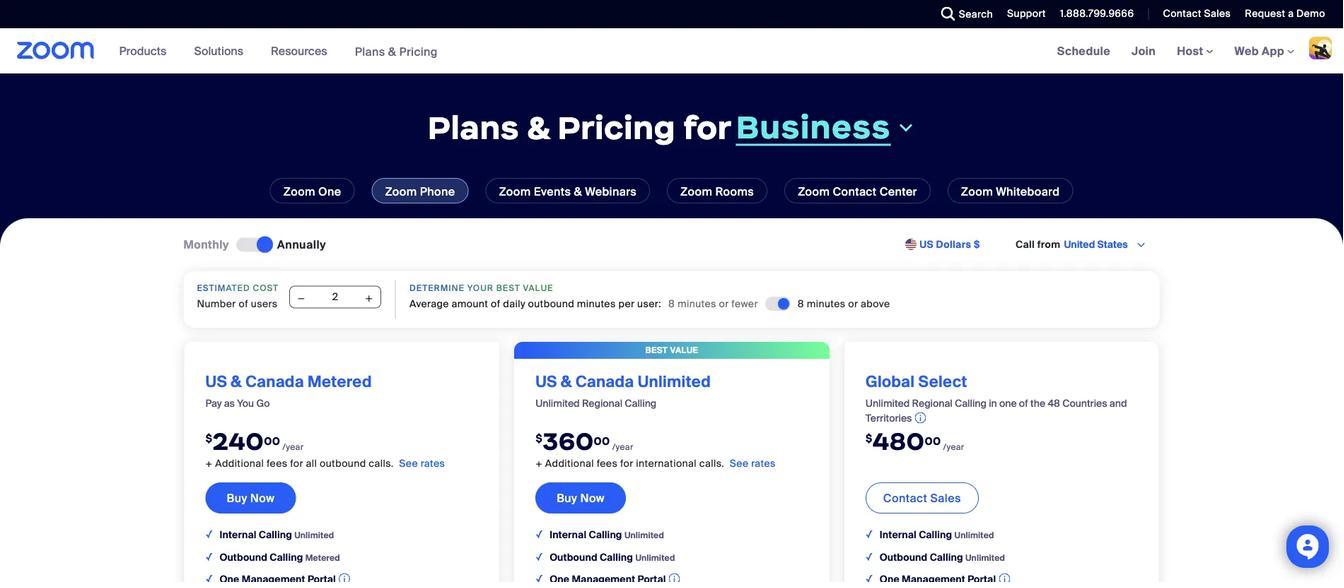 Task type: locate. For each thing, give the bounding box(es) containing it.
contact up the host
[[1163, 7, 1201, 20]]

0 horizontal spatial rates
[[421, 457, 445, 471]]

0 horizontal spatial buy now
[[227, 491, 275, 506]]

for up zoom rooms
[[683, 107, 732, 148]]

2 horizontal spatial us
[[919, 238, 934, 251]]

fees for 240
[[267, 457, 288, 471]]

1 horizontal spatial internal calling unlimited
[[550, 529, 664, 542]]

00
[[264, 434, 280, 448], [594, 434, 610, 448], [925, 434, 941, 448]]

1 vertical spatial outbound
[[320, 457, 366, 471]]

buy down 360
[[557, 491, 577, 506]]

countries
[[1062, 397, 1107, 410]]

now for 360
[[580, 491, 605, 506]]

1 outbound calling unlimited from the left
[[550, 551, 675, 564]]

$ for 240
[[205, 432, 213, 445]]

2 see from the left
[[730, 457, 749, 471]]

us inside the us & canada metered pay as you go
[[205, 372, 227, 392]]

outbound for 240
[[220, 551, 267, 564]]

us & canada unlimited unlimited regional calling
[[535, 372, 711, 410]]

additional inside the $ 360 00 /year + additional fees for international calls. see rates
[[545, 457, 594, 471]]

buy now down 240
[[227, 491, 275, 506]]

1 horizontal spatial see
[[730, 457, 749, 471]]

$ inside $ 480 00 /year
[[866, 432, 873, 445]]

zoom down business
[[798, 184, 830, 199]]

2 rates from the left
[[751, 457, 776, 471]]

8 right user:
[[668, 297, 675, 310]]

rates inside '$ 240 00 /year + additional fees for all outbound calls. see rates'
[[421, 457, 445, 471]]

support link
[[997, 0, 1049, 28], [1007, 7, 1046, 20]]

now
[[250, 491, 275, 506], [580, 491, 605, 506]]

above
[[861, 297, 890, 310]]

products
[[119, 43, 166, 58]]

00 inside $ 480 00 /year
[[925, 434, 941, 448]]

2 buy now link from the left
[[535, 483, 626, 514]]

1 regional from the left
[[582, 397, 622, 410]]

1 see rates link from the left
[[399, 457, 445, 471]]

and
[[1110, 397, 1127, 410]]

buy
[[227, 491, 247, 506], [557, 491, 577, 506]]

pricing inside main content
[[558, 107, 676, 148]]

zoom left 'whiteboard' on the top
[[961, 184, 993, 199]]

0 horizontal spatial 8
[[668, 297, 675, 310]]

the
[[1030, 397, 1045, 410]]

1 internal from the left
[[220, 529, 256, 542]]

1 horizontal spatial +
[[535, 457, 543, 471]]

plans
[[355, 44, 385, 59], [428, 107, 519, 148]]

value up average amount of daily outbound minutes per user:
[[523, 283, 553, 294]]

1 horizontal spatial calls.
[[699, 457, 724, 471]]

canada up 360
[[575, 372, 634, 392]]

1 internal calling unlimited from the left
[[220, 529, 334, 542]]

plans for plans & pricing
[[355, 44, 385, 59]]

1.888.799.9666 button up schedule link
[[1060, 7, 1134, 20]]

1 vertical spatial plans
[[428, 107, 519, 148]]

canada
[[245, 372, 304, 392], [575, 372, 634, 392]]

value
[[523, 283, 553, 294], [670, 345, 698, 356]]

0 horizontal spatial /year
[[282, 442, 304, 453]]

canada up go
[[245, 372, 304, 392]]

of left the
[[1019, 397, 1028, 410]]

amount
[[452, 297, 488, 310]]

1 calls. from the left
[[369, 457, 394, 471]]

2 fees from the left
[[597, 457, 618, 471]]

phone
[[420, 184, 455, 199]]

8 minutes or above
[[798, 297, 890, 310]]

2 vertical spatial contact
[[883, 491, 927, 506]]

calls.
[[369, 457, 394, 471], [699, 457, 724, 471]]

1 horizontal spatial sales
[[1204, 7, 1231, 20]]

zoom one
[[283, 184, 341, 199]]

2 zoom from the left
[[385, 184, 417, 199]]

1 vertical spatial value
[[670, 345, 698, 356]]

determine your best value
[[410, 283, 553, 294]]

all
[[306, 457, 317, 471]]

fees
[[267, 457, 288, 471], [597, 457, 618, 471]]

main content
[[0, 28, 1343, 583]]

+ for 240
[[205, 457, 212, 471]]

users
[[251, 297, 278, 310]]

1 horizontal spatial plans
[[428, 107, 519, 148]]

1 fees from the left
[[267, 457, 288, 471]]

value down average amount of daily outbound minutes per user:8 minutes or fewer element
[[670, 345, 698, 356]]

plans inside product information "navigation"
[[355, 44, 385, 59]]

1 + from the left
[[205, 457, 212, 471]]

1 vertical spatial best
[[645, 345, 668, 356]]

0 horizontal spatial or
[[719, 297, 729, 310]]

0 horizontal spatial internal
[[220, 529, 256, 542]]

contact
[[1163, 7, 1201, 20], [833, 184, 877, 199], [883, 491, 927, 506]]

search button
[[931, 0, 997, 28]]

0 horizontal spatial regional
[[582, 397, 622, 410]]

2 horizontal spatial /year
[[943, 442, 964, 453]]

fees inside the $ 360 00 /year + additional fees for international calls. see rates
[[597, 457, 618, 471]]

1 horizontal spatial contact
[[883, 491, 927, 506]]

4 zoom from the left
[[680, 184, 712, 199]]

1 horizontal spatial internal
[[550, 529, 586, 542]]

2 horizontal spatial of
[[1019, 397, 1028, 410]]

+ inside '$ 240 00 /year + additional fees for all outbound calls. see rates'
[[205, 457, 212, 471]]

1 vertical spatial pricing
[[558, 107, 676, 148]]

1 horizontal spatial regional
[[912, 397, 952, 410]]

see inside the $ 360 00 /year + additional fees for international calls. see rates
[[730, 457, 749, 471]]

00 inside the $ 360 00 /year + additional fees for international calls. see rates
[[594, 434, 610, 448]]

us up 360
[[535, 372, 557, 392]]

+ inside the $ 360 00 /year + additional fees for international calls. see rates
[[535, 457, 543, 471]]

zoom for zoom contact center
[[798, 184, 830, 199]]

zoom left rooms at the top right
[[680, 184, 712, 199]]

$
[[974, 238, 980, 251], [205, 432, 213, 445], [535, 432, 543, 445], [866, 432, 873, 445]]

2 calls. from the left
[[699, 457, 724, 471]]

search
[[959, 7, 993, 21]]

2 internal from the left
[[550, 529, 586, 542]]

global
[[866, 372, 915, 392]]

for inside the $ 360 00 /year + additional fees for international calls. see rates
[[620, 457, 633, 471]]

canada inside the us & canada metered pay as you go
[[245, 372, 304, 392]]

from
[[1037, 238, 1060, 251]]

outbound right the all
[[320, 457, 366, 471]]

contact sales link
[[1152, 0, 1234, 28], [1163, 7, 1231, 20], [866, 483, 979, 514]]

0 horizontal spatial internal calling unlimited
[[220, 529, 334, 542]]

buy down 240
[[227, 491, 247, 506]]

buy now
[[227, 491, 275, 506], [557, 491, 605, 506]]

fees left the all
[[267, 457, 288, 471]]

2 horizontal spatial 00
[[925, 434, 941, 448]]

for left international
[[620, 457, 633, 471]]

internal calling unlimited
[[220, 529, 334, 542], [550, 529, 664, 542], [880, 529, 994, 542]]

us for 360
[[535, 372, 557, 392]]

00 down go
[[264, 434, 280, 448]]

web app
[[1235, 43, 1284, 58]]

see rates link for 360
[[730, 457, 776, 471]]

2 8 from the left
[[798, 297, 804, 310]]

1 buy from the left
[[227, 491, 247, 506]]

territories
[[866, 412, 912, 425]]

1 horizontal spatial now
[[580, 491, 605, 506]]

1 /year from the left
[[282, 442, 304, 453]]

2 horizontal spatial internal
[[880, 529, 916, 542]]

2 + from the left
[[535, 457, 543, 471]]

2 horizontal spatial minutes
[[807, 297, 846, 310]]

3 internal calling unlimited from the left
[[880, 529, 994, 542]]

us inside dropdown button
[[919, 238, 934, 251]]

undefined 2 decrease image
[[296, 292, 306, 306]]

1 horizontal spatial see rates link
[[730, 457, 776, 471]]

& for plans & pricing
[[388, 44, 396, 59]]

1 horizontal spatial additional
[[545, 457, 594, 471]]

8 minutes or fewer
[[668, 297, 758, 310]]

1 buy now link from the left
[[205, 483, 296, 514]]

additional inside '$ 240 00 /year + additional fees for all outbound calls. see rates'
[[215, 457, 264, 471]]

sales down $ 480 00 /year
[[930, 491, 961, 506]]

8 for 8 minutes or above
[[798, 297, 804, 310]]

/year inside '$ 240 00 /year + additional fees for all outbound calls. see rates'
[[282, 442, 304, 453]]

1 horizontal spatial rates
[[751, 457, 776, 471]]

2 minutes from the left
[[678, 297, 716, 310]]

buy now down 360
[[557, 491, 605, 506]]

1.888.799.9666 button
[[1049, 0, 1138, 28], [1060, 7, 1134, 20]]

contact down 480
[[883, 491, 927, 506]]

us up pay
[[205, 372, 227, 392]]

8 right fewer
[[798, 297, 804, 310]]

0 horizontal spatial buy now link
[[205, 483, 296, 514]]

web app button
[[1235, 43, 1294, 58]]

contact sales
[[1163, 7, 1231, 20], [883, 491, 961, 506]]

minutes left above
[[807, 297, 846, 310]]

plans & pricing link
[[355, 44, 438, 59], [355, 44, 438, 59]]

demo
[[1296, 7, 1325, 20]]

pricing for plans & pricing
[[399, 44, 438, 59]]

down image
[[896, 119, 915, 136]]

1 now from the left
[[250, 491, 275, 506]]

sales up host dropdown button
[[1204, 7, 1231, 20]]

3 /year from the left
[[943, 442, 964, 453]]

outbound calling unlimited for 480
[[880, 551, 1005, 564]]

us inside us & canada unlimited unlimited regional calling
[[535, 372, 557, 392]]

regional
[[582, 397, 622, 410], [912, 397, 952, 410]]

of left daily
[[491, 297, 500, 310]]

canada inside us & canada unlimited unlimited regional calling
[[575, 372, 634, 392]]

buy now link down 360
[[535, 483, 626, 514]]

2 internal calling unlimited from the left
[[550, 529, 664, 542]]

1 outbound from the left
[[220, 551, 267, 564]]

0 horizontal spatial outbound
[[220, 551, 267, 564]]

undefined 2 increase image
[[364, 292, 374, 306]]

now down 240
[[250, 491, 275, 506]]

us & canada metered pay as you go
[[205, 372, 372, 410]]

unlimited
[[638, 372, 711, 392], [535, 397, 580, 410], [866, 397, 910, 410], [294, 530, 334, 541], [624, 530, 664, 541], [954, 530, 994, 541], [635, 553, 675, 564], [965, 553, 1005, 564]]

now for 240
[[250, 491, 275, 506]]

1 buy now from the left
[[227, 491, 275, 506]]

us dollars $
[[919, 238, 980, 251]]

support
[[1007, 7, 1046, 20]]

/year right 480
[[943, 442, 964, 453]]

1 horizontal spatial 00
[[594, 434, 610, 448]]

zoom phone
[[385, 184, 455, 199]]

8
[[668, 297, 675, 310], [798, 297, 804, 310]]

minutes right user:
[[678, 297, 716, 310]]

3 00 from the left
[[925, 434, 941, 448]]

or left above
[[848, 297, 858, 310]]

1 horizontal spatial buy now
[[557, 491, 605, 506]]

/year right 240
[[282, 442, 304, 453]]

fees inside '$ 240 00 /year + additional fees for all outbound calls. see rates'
[[267, 457, 288, 471]]

see rates link
[[399, 457, 445, 471], [730, 457, 776, 471]]

of inside estimated cost number of users
[[239, 297, 248, 310]]

outbound
[[220, 551, 267, 564], [550, 551, 597, 564], [880, 551, 927, 564]]

$ 240 00 /year + additional fees for all outbound calls. see rates
[[205, 426, 445, 471]]

best down user:
[[645, 345, 668, 356]]

plans for plans & pricing for
[[428, 107, 519, 148]]

minutes left the per
[[577, 297, 616, 310]]

2 horizontal spatial contact
[[1163, 7, 1201, 20]]

fees left international
[[597, 457, 618, 471]]

1 horizontal spatial outbound calling unlimited
[[880, 551, 1005, 564]]

1 see from the left
[[399, 457, 418, 471]]

& inside tabs of zoom services tab list
[[574, 184, 582, 199]]

number of users: 2 element
[[289, 286, 381, 310]]

0 horizontal spatial additional
[[215, 457, 264, 471]]

plans & pricing
[[355, 44, 438, 59]]

zoom left phone
[[385, 184, 417, 199]]

of
[[239, 297, 248, 310], [491, 297, 500, 310], [1019, 397, 1028, 410]]

2 outbound calling unlimited from the left
[[880, 551, 1005, 564]]

buy now for 360
[[557, 491, 605, 506]]

2 outbound from the left
[[550, 551, 597, 564]]

monthly
[[184, 237, 229, 252]]

2 see rates link from the left
[[730, 457, 776, 471]]

outbound calling metered
[[220, 551, 340, 564]]

6 zoom from the left
[[961, 184, 993, 199]]

1 horizontal spatial 8
[[798, 297, 804, 310]]

outbound right daily
[[528, 297, 574, 310]]

schedule link
[[1046, 28, 1121, 74]]

0 horizontal spatial canada
[[245, 372, 304, 392]]

zoom left events
[[499, 184, 531, 199]]

additional down 360
[[545, 457, 594, 471]]

&
[[388, 44, 396, 59], [527, 107, 550, 148], [574, 184, 582, 199], [231, 372, 242, 392], [561, 372, 572, 392]]

0 horizontal spatial outbound calling unlimited
[[550, 551, 675, 564]]

1 vertical spatial sales
[[930, 491, 961, 506]]

0 horizontal spatial +
[[205, 457, 212, 471]]

0 horizontal spatial pricing
[[399, 44, 438, 59]]

0 vertical spatial metered
[[308, 372, 372, 392]]

us left dollars
[[919, 238, 934, 251]]

0 horizontal spatial value
[[523, 283, 553, 294]]

pricing inside product information "navigation"
[[399, 44, 438, 59]]

contact sales down $ 480 00 /year
[[883, 491, 961, 506]]

1 00 from the left
[[264, 434, 280, 448]]

1 horizontal spatial or
[[848, 297, 858, 310]]

/year right 360
[[612, 442, 633, 453]]

0 horizontal spatial us
[[205, 372, 227, 392]]

0 horizontal spatial 00
[[264, 434, 280, 448]]

your
[[467, 283, 494, 294]]

now down 360
[[580, 491, 605, 506]]

pricing for plans & pricing for
[[558, 107, 676, 148]]

0 horizontal spatial sales
[[930, 491, 961, 506]]

additional
[[215, 457, 264, 471], [545, 457, 594, 471]]

buy now link for 240
[[205, 483, 296, 514]]

contact sales up host dropdown button
[[1163, 7, 1231, 20]]

join
[[1132, 43, 1156, 58]]

0 horizontal spatial buy
[[227, 491, 247, 506]]

1 horizontal spatial value
[[670, 345, 698, 356]]

metered inside outbound calling metered
[[305, 553, 340, 564]]

2 regional from the left
[[912, 397, 952, 410]]

0 horizontal spatial see rates link
[[399, 457, 445, 471]]

1 horizontal spatial contact sales
[[1163, 7, 1231, 20]]

1 vertical spatial metered
[[305, 553, 340, 564]]

plans inside main content
[[428, 107, 519, 148]]

2 00 from the left
[[594, 434, 610, 448]]

0 horizontal spatial outbound
[[320, 457, 366, 471]]

zoom
[[283, 184, 315, 199], [385, 184, 417, 199], [499, 184, 531, 199], [680, 184, 712, 199], [798, 184, 830, 199], [961, 184, 993, 199]]

5 zoom from the left
[[798, 184, 830, 199]]

2 horizontal spatial outbound
[[880, 551, 927, 564]]

$ inside the $ 360 00 /year + additional fees for international calls. see rates
[[535, 432, 543, 445]]

00 inside '$ 240 00 /year + additional fees for all outbound calls. see rates'
[[264, 434, 280, 448]]

or left fewer
[[719, 297, 729, 310]]

contact left center
[[833, 184, 877, 199]]

outbound calling unlimited for 360
[[550, 551, 675, 564]]

regional down the select
[[912, 397, 952, 410]]

1 horizontal spatial outbound
[[550, 551, 597, 564]]

1 zoom from the left
[[283, 184, 315, 199]]

1 rates from the left
[[421, 457, 445, 471]]

2 or from the left
[[848, 297, 858, 310]]

see
[[399, 457, 418, 471], [730, 457, 749, 471]]

2 canada from the left
[[575, 372, 634, 392]]

best
[[496, 283, 520, 294], [645, 345, 668, 356]]

1 8 from the left
[[668, 297, 675, 310]]

3 minutes from the left
[[807, 297, 846, 310]]

1 or from the left
[[719, 297, 729, 310]]

0 vertical spatial best
[[496, 283, 520, 294]]

8 for 8 minutes or fewer
[[668, 297, 675, 310]]

calls. inside the $ 360 00 /year + additional fees for international calls. see rates
[[699, 457, 724, 471]]

1 horizontal spatial /year
[[612, 442, 633, 453]]

1 horizontal spatial buy
[[557, 491, 577, 506]]

0 vertical spatial contact
[[1163, 7, 1201, 20]]

calls. right international
[[699, 457, 724, 471]]

calls. inside '$ 240 00 /year + additional fees for all outbound calls. see rates'
[[369, 457, 394, 471]]

sales
[[1204, 7, 1231, 20], [930, 491, 961, 506]]

& inside product information "navigation"
[[388, 44, 396, 59]]

2 now from the left
[[580, 491, 605, 506]]

zoom left one
[[283, 184, 315, 199]]

1 horizontal spatial pricing
[[558, 107, 676, 148]]

/year inside the $ 360 00 /year + additional fees for international calls. see rates
[[612, 442, 633, 453]]

regional inside unlimited regional calling in one of the 48 countries and territories
[[912, 397, 952, 410]]

2 horizontal spatial internal calling unlimited
[[880, 529, 994, 542]]

0 horizontal spatial plans
[[355, 44, 385, 59]]

00 down the select
[[925, 434, 941, 448]]

0 horizontal spatial see
[[399, 457, 418, 471]]

banner
[[0, 28, 1343, 75]]

1 horizontal spatial us
[[535, 372, 557, 392]]

estimated
[[197, 283, 250, 294]]

international
[[636, 457, 697, 471]]

1 canada from the left
[[245, 372, 304, 392]]

/year inside $ 480 00 /year
[[943, 442, 964, 453]]

0 horizontal spatial contact
[[833, 184, 877, 199]]

+ for 360
[[535, 457, 543, 471]]

annually
[[277, 237, 326, 252]]

for inside '$ 240 00 /year + additional fees for all outbound calls. see rates'
[[290, 457, 303, 471]]

center
[[880, 184, 917, 199]]

0 horizontal spatial calls.
[[369, 457, 394, 471]]

1 vertical spatial contact
[[833, 184, 877, 199]]

0 vertical spatial plans
[[355, 44, 385, 59]]

0 horizontal spatial for
[[290, 457, 303, 471]]

calls. right the all
[[369, 457, 394, 471]]

1 horizontal spatial canada
[[575, 372, 634, 392]]

contact inside tabs of zoom services tab list
[[833, 184, 877, 199]]

1 horizontal spatial fees
[[597, 457, 618, 471]]

0 horizontal spatial minutes
[[577, 297, 616, 310]]

solutions button
[[194, 28, 250, 74]]

$ for 480
[[866, 432, 873, 445]]

1 horizontal spatial best
[[645, 345, 668, 356]]

0 horizontal spatial of
[[239, 297, 248, 310]]

2 /year from the left
[[612, 442, 633, 453]]

zoom logo image
[[17, 42, 94, 59]]

regional up 360
[[582, 397, 622, 410]]

1 horizontal spatial minutes
[[678, 297, 716, 310]]

1 horizontal spatial for
[[620, 457, 633, 471]]

best up daily
[[496, 283, 520, 294]]

buy for 360
[[557, 491, 577, 506]]

determine
[[410, 283, 465, 294]]

1 horizontal spatial buy now link
[[535, 483, 626, 514]]

2 additional from the left
[[545, 457, 594, 471]]

fees for 360
[[597, 457, 618, 471]]

00 down us & canada unlimited unlimited regional calling
[[594, 434, 610, 448]]

of inside unlimited regional calling in one of the 48 countries and territories
[[1019, 397, 1028, 410]]

1 horizontal spatial outbound
[[528, 297, 574, 310]]

0 horizontal spatial fees
[[267, 457, 288, 471]]

0 horizontal spatial contact sales
[[883, 491, 961, 506]]

internal calling unlimited for 360
[[550, 529, 664, 542]]

2 buy from the left
[[557, 491, 577, 506]]

products button
[[119, 28, 173, 74]]

additional down 240
[[215, 457, 264, 471]]

of left users
[[239, 297, 248, 310]]

/year
[[282, 442, 304, 453], [612, 442, 633, 453], [943, 442, 964, 453]]

additional for 240
[[215, 457, 264, 471]]

0 horizontal spatial best
[[496, 283, 520, 294]]

1 additional from the left
[[215, 457, 264, 471]]

join link
[[1121, 28, 1166, 74]]

calling inside us & canada unlimited unlimited regional calling
[[625, 397, 656, 410]]

& inside us & canada unlimited unlimited regional calling
[[561, 372, 572, 392]]

2 buy now from the left
[[557, 491, 605, 506]]

& inside the us & canada metered pay as you go
[[231, 372, 242, 392]]

for left the all
[[290, 457, 303, 471]]

0 horizontal spatial now
[[250, 491, 275, 506]]

metered
[[308, 372, 372, 392], [305, 553, 340, 564]]

3 zoom from the left
[[499, 184, 531, 199]]

outbound for 360
[[550, 551, 597, 564]]

buy now link down 240
[[205, 483, 296, 514]]

0 vertical spatial pricing
[[399, 44, 438, 59]]

$ inside '$ 240 00 /year + additional fees for all outbound calls. see rates'
[[205, 432, 213, 445]]



Task type: describe. For each thing, give the bounding box(es) containing it.
48
[[1048, 397, 1060, 410]]

240
[[213, 426, 264, 457]]

one
[[318, 184, 341, 199]]

zoom for zoom phone
[[385, 184, 417, 199]]

average amount of daily outbound minutes per user:8 minutes or above element
[[798, 297, 890, 311]]

3 outbound from the left
[[880, 551, 927, 564]]

1.888.799.9666
[[1060, 7, 1134, 20]]

best value
[[645, 345, 698, 356]]

$ for 360
[[535, 432, 543, 445]]

360
[[543, 426, 594, 457]]

buy for 240
[[227, 491, 247, 506]]

for for 240
[[290, 457, 303, 471]]

plans & pricing for
[[428, 107, 732, 148]]

$180 per year element
[[535, 426, 808, 458]]

zoom rooms
[[680, 184, 754, 199]]

tabs of zoom services tab list
[[21, 178, 1322, 204]]

additional for 360
[[545, 457, 594, 471]]

00 for 240
[[264, 434, 280, 448]]

1 horizontal spatial of
[[491, 297, 500, 310]]

zoom for zoom whiteboard
[[961, 184, 993, 199]]

app
[[1262, 43, 1284, 58]]

as
[[224, 397, 235, 410]]

product information navigation
[[109, 28, 448, 75]]

unlimited inside unlimited regional calling in one of the 48 countries and territories
[[866, 397, 910, 410]]

$240 per year element
[[866, 426, 1138, 458]]

& for us & canada metered pay as you go
[[231, 372, 242, 392]]

banner containing products
[[0, 28, 1343, 75]]

number
[[197, 297, 236, 310]]

dollars
[[936, 238, 971, 251]]

minutes for 8 minutes or above
[[807, 297, 846, 310]]

$120 per year element
[[205, 426, 478, 458]]

host
[[1177, 43, 1206, 58]]

rooms
[[715, 184, 754, 199]]

zoom contact center
[[798, 184, 917, 199]]

canada for 240
[[245, 372, 304, 392]]

see inside '$ 240 00 /year + additional fees for all outbound calls. see rates'
[[399, 457, 418, 471]]

zoom whiteboard
[[961, 184, 1060, 199]]

resources
[[271, 43, 327, 58]]

web
[[1235, 43, 1259, 58]]

in
[[989, 397, 997, 410]]

us dollars $ button
[[919, 238, 980, 252]]

cost
[[253, 283, 279, 294]]

undefined 2 text field
[[289, 286, 381, 309]]

00 for 360
[[594, 434, 610, 448]]

Country/Region text field
[[1063, 237, 1135, 252]]

0 vertical spatial value
[[523, 283, 553, 294]]

one
[[999, 397, 1017, 410]]

a
[[1288, 7, 1294, 20]]

meetings navigation
[[1046, 28, 1343, 75]]

2 horizontal spatial for
[[683, 107, 732, 148]]

calling inside unlimited regional calling in one of the 48 countries and territories
[[955, 397, 987, 410]]

or for fewer
[[719, 297, 729, 310]]

$ 360 00 /year + additional fees for international calls. see rates
[[535, 426, 776, 471]]

call from
[[1016, 238, 1060, 251]]

0 vertical spatial contact sales
[[1163, 7, 1231, 20]]

internal for 240
[[220, 529, 256, 542]]

schedule
[[1057, 43, 1110, 58]]

internal calling unlimited for 240
[[220, 529, 334, 542]]

or for above
[[848, 297, 858, 310]]

contact sales link inside main content
[[866, 483, 979, 514]]

zoom for zoom one
[[283, 184, 315, 199]]

1 vertical spatial contact sales
[[883, 491, 961, 506]]

1 minutes from the left
[[577, 297, 616, 310]]

per
[[618, 297, 635, 310]]

global select
[[866, 372, 967, 392]]

pay
[[205, 397, 222, 410]]

zoom for zoom rooms
[[680, 184, 712, 199]]

solutions
[[194, 43, 243, 58]]

3 internal from the left
[[880, 529, 916, 542]]

select
[[918, 372, 967, 392]]

/year for 360
[[612, 442, 633, 453]]

canada for 360
[[575, 372, 634, 392]]

1.888.799.9666 button up schedule
[[1049, 0, 1138, 28]]

regional inside us & canada unlimited unlimited regional calling
[[582, 397, 622, 410]]

internal for 360
[[550, 529, 586, 542]]

daily
[[503, 297, 525, 310]]

user:
[[637, 297, 661, 310]]

zoom events & webinars
[[499, 184, 637, 199]]

estimated cost number of users
[[197, 283, 279, 310]]

profile picture image
[[1309, 37, 1332, 59]]

& for us & canada unlimited unlimited regional calling
[[561, 372, 572, 392]]

0 vertical spatial sales
[[1204, 7, 1231, 20]]

0 vertical spatial outbound
[[528, 297, 574, 310]]

fewer
[[732, 297, 758, 310]]

/year for 240
[[282, 442, 304, 453]]

whiteboard
[[996, 184, 1060, 199]]

request
[[1245, 7, 1285, 20]]

webinars
[[585, 184, 637, 199]]

buy now link for 360
[[535, 483, 626, 514]]

you
[[237, 397, 254, 410]]

business button
[[736, 107, 915, 147]]

call
[[1016, 238, 1035, 251]]

resources button
[[271, 28, 334, 74]]

minutes for 8 minutes or fewer
[[678, 297, 716, 310]]

main content containing business
[[0, 28, 1343, 583]]

metered inside the us & canada metered pay as you go
[[308, 372, 372, 392]]

go
[[256, 397, 270, 410]]

show options image
[[1135, 239, 1147, 251]]

host button
[[1177, 43, 1213, 58]]

us for 240
[[205, 372, 227, 392]]

outbound inside '$ 240 00 /year + additional fees for all outbound calls. see rates'
[[320, 457, 366, 471]]

see rates link for 240
[[399, 457, 445, 471]]

$ inside dropdown button
[[974, 238, 980, 251]]

rates inside the $ 360 00 /year + additional fees for international calls. see rates
[[751, 457, 776, 471]]

events
[[534, 184, 571, 199]]

sales inside main content
[[930, 491, 961, 506]]

480
[[873, 426, 925, 457]]

for for 360
[[620, 457, 633, 471]]

& for plans & pricing for
[[527, 107, 550, 148]]

$ 480 00 /year
[[866, 426, 964, 457]]

request a demo
[[1245, 7, 1325, 20]]

business
[[736, 107, 891, 147]]

unlimited regional calling in one of the 48 countries and territories
[[866, 397, 1127, 425]]

zoom for zoom events & webinars
[[499, 184, 531, 199]]

average amount of daily outbound minutes per user:
[[410, 297, 661, 310]]

average
[[410, 297, 449, 310]]

average amount of daily outbound minutes per user:8 minutes or fewer element
[[668, 297, 758, 311]]

buy now for 240
[[227, 491, 275, 506]]



Task type: vqa. For each thing, say whether or not it's contained in the screenshot.
profile.zoom_meetings image
no



